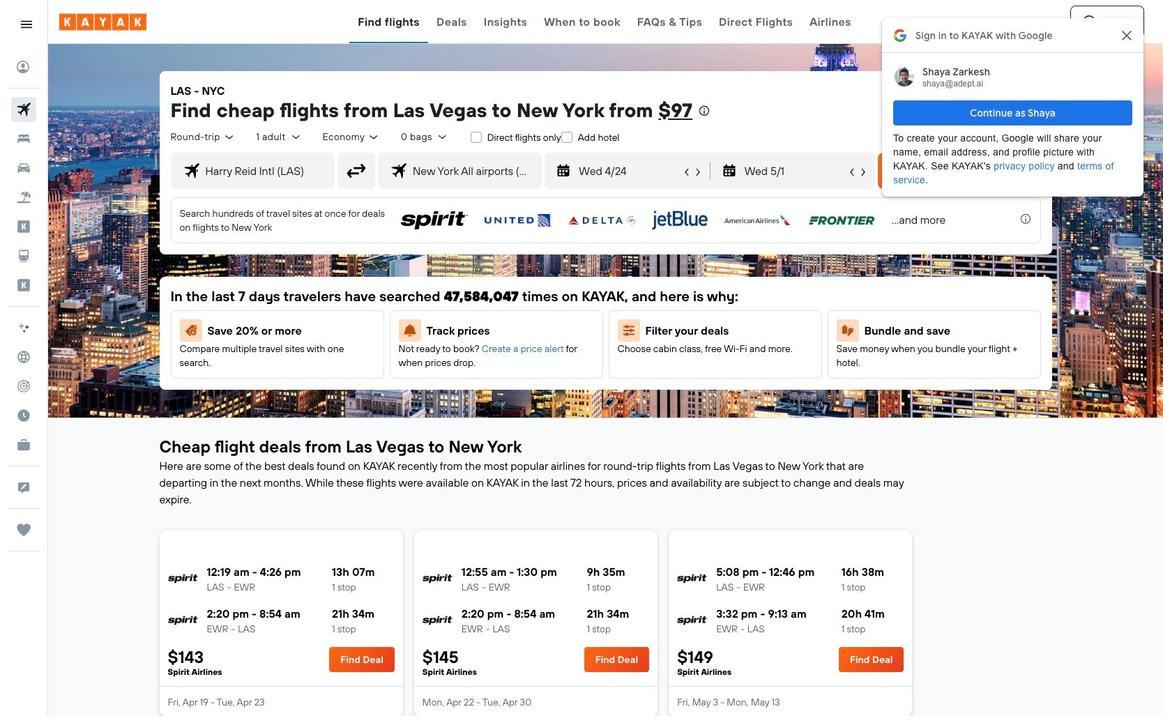 Task type: locate. For each thing, give the bounding box(es) containing it.
wednesday may 1st element
[[745, 163, 847, 179]]

united airlines image
[[485, 211, 552, 230]]

travel planning tool powered by our data and ai icon image
[[17, 321, 31, 335]]

navigation menu image
[[20, 17, 33, 31]]

Trip type Round-trip field
[[171, 131, 235, 143]]

cars icon image
[[11, 156, 36, 181]]

jetblue image
[[652, 211, 708, 230]]

travel planning tool powered by our data and ai icon element
[[11, 315, 36, 340]]

From? text field
[[200, 153, 334, 188]]



Task type: vqa. For each thing, say whether or not it's contained in the screenshot.
Spirit Airlines image
yes



Task type: describe. For each thing, give the bounding box(es) containing it.
wednesday april 24th element
[[579, 163, 681, 179]]

find packages icon image
[[11, 185, 36, 210]]

swap departure airport and destination airport image
[[343, 158, 370, 184]]

spirit airlines image
[[401, 211, 468, 230]]

Cabin type Economy field
[[323, 131, 380, 143]]

To? text field
[[407, 153, 541, 188]]

delta image
[[568, 211, 635, 230]]

flights icon image
[[11, 97, 36, 122]]

frontier image
[[808, 211, 875, 230]]

find trains icon image
[[11, 243, 36, 269]]

american airlines image
[[725, 211, 792, 230]]

hotels icon image
[[11, 126, 36, 151]]

trips icon image
[[11, 518, 36, 543]]

explore kayak icon image
[[11, 345, 36, 370]]

submit feedback about our site image
[[11, 475, 36, 500]]

best time to travel icon image
[[11, 403, 36, 428]]

missing string [business_nav_title] icon image
[[11, 432, 36, 458]]

flight tracker icon image
[[11, 374, 36, 399]]



